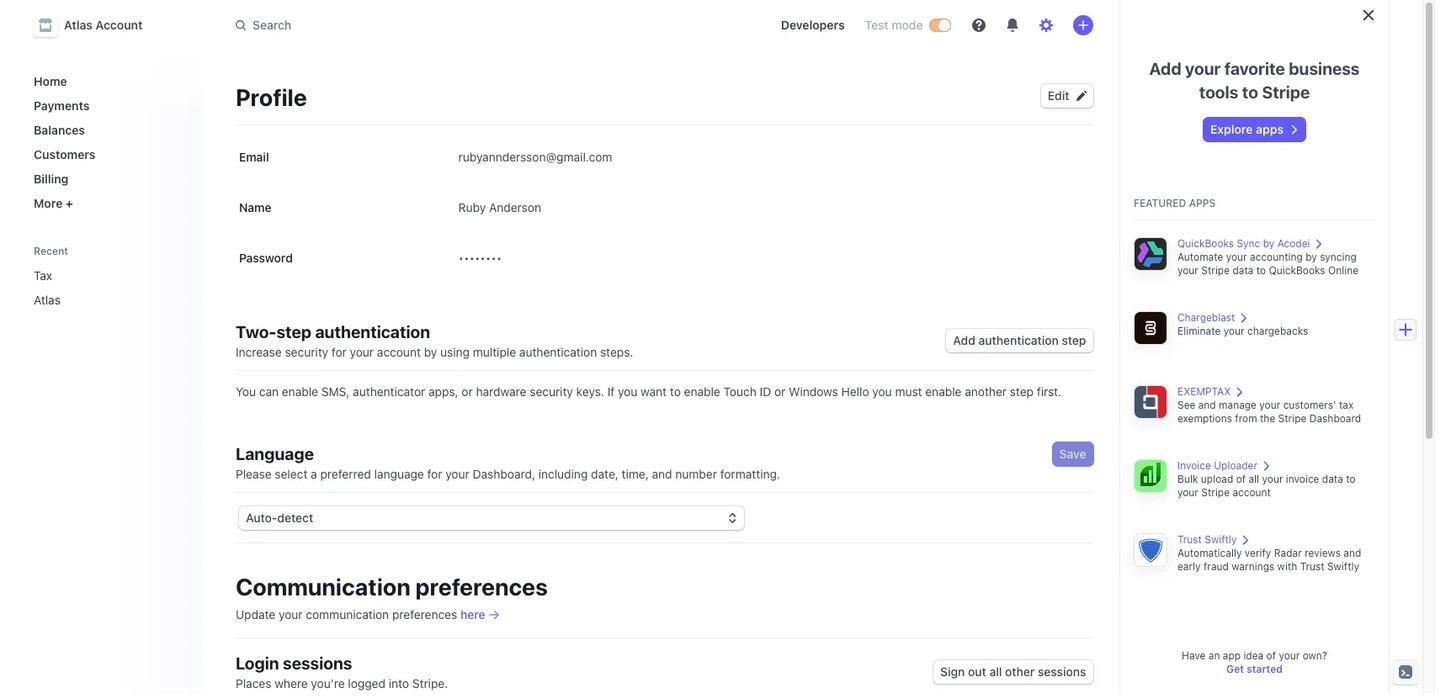 Task type: describe. For each thing, give the bounding box(es) containing it.
places
[[236, 677, 271, 691]]

must
[[895, 385, 922, 399]]

with
[[1278, 561, 1298, 573]]

exemptax
[[1178, 386, 1231, 398]]

here
[[461, 608, 485, 622]]

add authentication step
[[953, 333, 1087, 348]]

1 vertical spatial preferences
[[392, 608, 457, 622]]

authentication inside add authentication step popup button
[[979, 333, 1059, 348]]

dashboard
[[1310, 413, 1362, 425]]

preferred
[[320, 467, 371, 482]]

tax link
[[27, 262, 165, 290]]

to inside automate your accounting by syncing your stripe data to quickbooks online
[[1257, 264, 1266, 277]]

billing
[[34, 172, 68, 186]]

add for add authentication step
[[953, 333, 976, 348]]

••••••••
[[459, 251, 502, 265]]

language
[[374, 467, 424, 482]]

multiple
[[473, 345, 516, 360]]

automatically
[[1178, 547, 1242, 560]]

save
[[1060, 447, 1087, 461]]

manage
[[1219, 399, 1257, 412]]

a
[[311, 467, 317, 482]]

mode
[[892, 18, 923, 32]]

2 enable from the left
[[684, 385, 721, 399]]

of inside "have an app idea of your own? get started"
[[1267, 650, 1276, 663]]

invoice uploader
[[1178, 460, 1258, 472]]

customers link
[[27, 141, 189, 168]]

sign out all other sessions
[[941, 665, 1087, 679]]

fraud
[[1204, 561, 1229, 573]]

number
[[676, 467, 717, 482]]

sms,
[[321, 385, 350, 399]]

your down chargeblast
[[1224, 325, 1245, 338]]

accounting
[[1250, 251, 1303, 264]]

apps
[[1189, 197, 1216, 210]]

for inside language please select a preferred language for your dashboard, including date, time, and number formatting.
[[427, 467, 442, 482]]

recent navigation links element
[[17, 237, 202, 314]]

atlas for atlas account
[[64, 18, 93, 32]]

data inside automate your accounting by syncing your stripe data to quickbooks online
[[1233, 264, 1254, 277]]

for inside two-step authentication increase security for your account by using multiple authentication steps.
[[332, 345, 347, 360]]

communication preferences
[[236, 573, 548, 601]]

stripe inside bulk upload of all your invoice data to your stripe account
[[1202, 487, 1230, 499]]

all inside sign out all other sessions button
[[990, 665, 1002, 679]]

invoice
[[1286, 473, 1320, 486]]

home
[[34, 74, 67, 88]]

trust swiftly
[[1178, 534, 1237, 546]]

1 horizontal spatial step
[[1010, 385, 1034, 399]]

explore apps link
[[1204, 118, 1306, 141]]

svg image
[[1076, 91, 1087, 101]]

balances
[[34, 123, 85, 137]]

keys.
[[576, 385, 604, 399]]

get
[[1227, 663, 1244, 676]]

language please select a preferred language for your dashboard, including date, time, and number formatting.
[[236, 445, 780, 482]]

automate
[[1178, 251, 1224, 264]]

eliminate
[[1178, 325, 1221, 338]]

you
[[236, 385, 256, 399]]

core navigation links element
[[27, 67, 189, 217]]

update
[[236, 608, 276, 622]]

login sessions places where you're logged into stripe.
[[236, 654, 448, 691]]

verify
[[1245, 547, 1272, 560]]

3 enable from the left
[[926, 385, 962, 399]]

bulk upload of all your invoice data to your stripe account
[[1178, 473, 1356, 499]]

billing link
[[27, 165, 189, 193]]

reviews
[[1305, 547, 1341, 560]]

favorite
[[1225, 59, 1285, 78]]

apps,
[[429, 385, 459, 399]]

eliminate your chargebacks
[[1178, 325, 1309, 338]]

chargeblast image
[[1134, 312, 1168, 345]]

two-
[[236, 322, 276, 342]]

to inside the add your favorite business tools to stripe
[[1243, 83, 1259, 102]]

get started link
[[1227, 663, 1283, 676]]

your inside language please select a preferred language for your dashboard, including date, time, and number formatting.
[[446, 467, 470, 482]]

communication
[[306, 608, 389, 622]]

trust inside automatically verify radar reviews and early fraud warnings with trust swiftly
[[1301, 561, 1325, 573]]

another
[[965, 385, 1007, 399]]

time,
[[622, 467, 649, 482]]

developers link
[[774, 12, 852, 39]]

1 vertical spatial security
[[530, 385, 573, 399]]

an
[[1209, 650, 1220, 663]]

exemptax image
[[1134, 386, 1168, 419]]

sign
[[941, 665, 965, 679]]

out
[[968, 665, 987, 679]]

edit
[[1048, 88, 1070, 103]]

atlas link
[[27, 286, 165, 314]]

login
[[236, 654, 279, 674]]

two-step authentication increase security for your account by using multiple authentication steps.
[[236, 322, 634, 360]]

warnings
[[1232, 561, 1275, 573]]

the
[[1260, 413, 1276, 425]]

step inside two-step authentication increase security for your account by using multiple authentication steps.
[[276, 322, 312, 342]]

email
[[239, 150, 269, 164]]

and inside see and manage your customers' tax exemptions from the stripe dashboard
[[1199, 399, 1216, 412]]

0 horizontal spatial authentication
[[315, 322, 430, 342]]

your right update
[[279, 608, 303, 622]]

your left invoice
[[1263, 473, 1284, 486]]

sessions inside button
[[1038, 665, 1087, 679]]

exemptions
[[1178, 413, 1233, 425]]

swiftly inside automatically verify radar reviews and early fraud warnings with trust swiftly
[[1328, 561, 1360, 573]]

authenticator
[[353, 385, 425, 399]]

test
[[865, 18, 889, 32]]

logged
[[348, 677, 386, 691]]

windows
[[789, 385, 838, 399]]

acodei
[[1278, 237, 1310, 250]]

account inside bulk upload of all your invoice data to your stripe account
[[1233, 487, 1271, 499]]

own?
[[1303, 650, 1328, 663]]

and inside language please select a preferred language for your dashboard, including date, time, and number formatting.
[[652, 467, 672, 482]]

anderson
[[489, 200, 541, 215]]

stripe inside see and manage your customers' tax exemptions from the stripe dashboard
[[1279, 413, 1307, 425]]



Task type: locate. For each thing, give the bounding box(es) containing it.
2 horizontal spatial authentication
[[979, 333, 1059, 348]]

dashboard,
[[473, 467, 535, 482]]

your inside see and manage your customers' tax exemptions from the stripe dashboard
[[1260, 399, 1281, 412]]

customers'
[[1284, 399, 1337, 412]]

0 vertical spatial account
[[377, 345, 421, 360]]

1 horizontal spatial quickbooks
[[1269, 264, 1326, 277]]

see and manage your customers' tax exemptions from the stripe dashboard
[[1178, 399, 1362, 425]]

explore apps
[[1211, 122, 1284, 136]]

payments
[[34, 99, 90, 113]]

your down bulk
[[1178, 487, 1199, 499]]

0 horizontal spatial enable
[[282, 385, 318, 399]]

1 vertical spatial quickbooks
[[1269, 264, 1326, 277]]

date,
[[591, 467, 619, 482]]

your inside the add your favorite business tools to stripe
[[1186, 59, 1221, 78]]

1 horizontal spatial for
[[427, 467, 442, 482]]

1 vertical spatial of
[[1267, 650, 1276, 663]]

security
[[285, 345, 328, 360], [530, 385, 573, 399]]

of down uploader
[[1237, 473, 1246, 486]]

atlas inside recent element
[[34, 293, 61, 307]]

auto-detect button
[[239, 507, 744, 530]]

0 horizontal spatial add
[[953, 333, 976, 348]]

atlas inside "button"
[[64, 18, 93, 32]]

recent element
[[17, 262, 202, 314]]

1 horizontal spatial all
[[1249, 473, 1260, 486]]

recent
[[34, 245, 68, 258]]

account inside two-step authentication increase security for your account by using multiple authentication steps.
[[377, 345, 421, 360]]

1 horizontal spatial security
[[530, 385, 573, 399]]

have
[[1182, 650, 1206, 663]]

stripe down upload
[[1202, 487, 1230, 499]]

your down automate
[[1178, 264, 1199, 277]]

and right time,
[[652, 467, 672, 482]]

Search text field
[[226, 10, 701, 41]]

0 vertical spatial security
[[285, 345, 328, 360]]

app
[[1223, 650, 1241, 663]]

your
[[1186, 59, 1221, 78], [1226, 251, 1247, 264], [1178, 264, 1199, 277], [1224, 325, 1245, 338], [350, 345, 374, 360], [1260, 399, 1281, 412], [446, 467, 470, 482], [1263, 473, 1284, 486], [1178, 487, 1199, 499], [279, 608, 303, 622], [1279, 650, 1300, 663]]

atlas
[[64, 18, 93, 32], [34, 293, 61, 307]]

1 horizontal spatial data
[[1323, 473, 1344, 486]]

atlas for atlas
[[34, 293, 61, 307]]

1 you from the left
[[618, 385, 638, 399]]

using
[[440, 345, 470, 360]]

1 horizontal spatial trust
[[1301, 561, 1325, 573]]

0 vertical spatial data
[[1233, 264, 1254, 277]]

data inside bulk upload of all your invoice data to your stripe account
[[1323, 473, 1344, 486]]

you left the "must"
[[873, 385, 892, 399]]

0 horizontal spatial atlas
[[34, 293, 61, 307]]

add your favorite business tools to stripe
[[1150, 59, 1360, 102]]

settings image
[[1039, 19, 1053, 32]]

id
[[760, 385, 771, 399]]

stripe inside automate your accounting by syncing your stripe data to quickbooks online
[[1202, 264, 1230, 277]]

0 vertical spatial all
[[1249, 473, 1260, 486]]

and inside automatically verify radar reviews and early fraud warnings with trust swiftly
[[1344, 547, 1362, 560]]

stripe down favorite
[[1262, 83, 1310, 102]]

1 horizontal spatial account
[[1233, 487, 1271, 499]]

home link
[[27, 67, 189, 95]]

your up the
[[1260, 399, 1281, 412]]

edit button
[[1041, 84, 1093, 108]]

0 horizontal spatial for
[[332, 345, 347, 360]]

by inside automate your accounting by syncing your stripe data to quickbooks online
[[1306, 251, 1318, 264]]

explore
[[1211, 122, 1253, 136]]

2 horizontal spatial enable
[[926, 385, 962, 399]]

more
[[34, 196, 63, 210]]

chargebacks
[[1248, 325, 1309, 338]]

0 horizontal spatial data
[[1233, 264, 1254, 277]]

stripe down customers'
[[1279, 413, 1307, 425]]

pin to navigation image
[[173, 293, 187, 307]]

swiftly up the automatically
[[1205, 534, 1237, 546]]

quickbooks down accounting
[[1269, 264, 1326, 277]]

ruby anderson
[[459, 200, 541, 215]]

all
[[1249, 473, 1260, 486], [990, 665, 1002, 679]]

add for add your favorite business tools to stripe
[[1150, 59, 1182, 78]]

your up tools
[[1186, 59, 1221, 78]]

to inside bulk upload of all your invoice data to your stripe account
[[1346, 473, 1356, 486]]

preferences down communication preferences
[[392, 608, 457, 622]]

0 vertical spatial add
[[1150, 59, 1182, 78]]

tax
[[34, 269, 52, 283]]

0 horizontal spatial step
[[276, 322, 312, 342]]

into
[[389, 677, 409, 691]]

and right reviews
[[1344, 547, 1362, 560]]

sessions right other
[[1038, 665, 1087, 679]]

enable right the "must"
[[926, 385, 962, 399]]

name
[[239, 200, 272, 215]]

business
[[1289, 59, 1360, 78]]

including
[[539, 467, 588, 482]]

1 vertical spatial all
[[990, 665, 1002, 679]]

account
[[96, 18, 143, 32]]

from
[[1235, 413, 1258, 425]]

0 horizontal spatial trust
[[1178, 534, 1202, 546]]

1 vertical spatial add
[[953, 333, 976, 348]]

security left keys.
[[530, 385, 573, 399]]

1 or from the left
[[462, 385, 473, 399]]

1 horizontal spatial you
[[873, 385, 892, 399]]

trust down reviews
[[1301, 561, 1325, 573]]

or
[[462, 385, 473, 399], [775, 385, 786, 399]]

quickbooks up automate
[[1178, 237, 1234, 250]]

apps
[[1256, 122, 1284, 136]]

here link
[[461, 607, 499, 624]]

security right increase
[[285, 345, 328, 360]]

atlas account button
[[34, 13, 159, 37]]

quickbooks sync by acodei image
[[1134, 237, 1168, 271]]

by inside two-step authentication increase security for your account by using multiple authentication steps.
[[424, 345, 437, 360]]

0 vertical spatial by
[[1264, 237, 1275, 250]]

communication
[[236, 573, 411, 601]]

0 vertical spatial for
[[332, 345, 347, 360]]

please
[[236, 467, 272, 482]]

step up increase
[[276, 322, 312, 342]]

or right the apps,
[[462, 385, 473, 399]]

stripe
[[1262, 83, 1310, 102], [1202, 264, 1230, 277], [1279, 413, 1307, 425], [1202, 487, 1230, 499]]

want
[[641, 385, 667, 399]]

your inside two-step authentication increase security for your account by using multiple authentication steps.
[[350, 345, 374, 360]]

authentication up keys.
[[519, 345, 597, 360]]

sessions inside the login sessions places where you're logged into stripe.
[[283, 654, 352, 674]]

all down uploader
[[1249, 473, 1260, 486]]

0 vertical spatial of
[[1237, 473, 1246, 486]]

atlas down "tax"
[[34, 293, 61, 307]]

sign out all other sessions button
[[934, 661, 1093, 685]]

developers
[[781, 18, 845, 32]]

1 vertical spatial and
[[652, 467, 672, 482]]

and up 'exemptions'
[[1199, 399, 1216, 412]]

stripe down automate
[[1202, 264, 1230, 277]]

1 vertical spatial swiftly
[[1328, 561, 1360, 573]]

step left first.
[[1010, 385, 1034, 399]]

2 horizontal spatial and
[[1344, 547, 1362, 560]]

0 horizontal spatial security
[[285, 345, 328, 360]]

0 horizontal spatial all
[[990, 665, 1002, 679]]

1 vertical spatial data
[[1323, 473, 1344, 486]]

for up sms,
[[332, 345, 347, 360]]

ruby
[[459, 200, 486, 215]]

authentication
[[315, 322, 430, 342], [979, 333, 1059, 348], [519, 345, 597, 360]]

idea
[[1244, 650, 1264, 663]]

atlas left account
[[64, 18, 93, 32]]

preferences up here link
[[416, 573, 548, 601]]

2 vertical spatial by
[[424, 345, 437, 360]]

by down acodei
[[1306, 251, 1318, 264]]

1 enable from the left
[[282, 385, 318, 399]]

tools
[[1200, 83, 1239, 102]]

1 horizontal spatial or
[[775, 385, 786, 399]]

hardware
[[476, 385, 527, 399]]

auto-detect
[[246, 511, 313, 525]]

for
[[332, 345, 347, 360], [427, 467, 442, 482]]

authentication up authenticator
[[315, 322, 430, 342]]

swiftly down reviews
[[1328, 561, 1360, 573]]

uploader
[[1214, 460, 1258, 472]]

of up started
[[1267, 650, 1276, 663]]

0 vertical spatial and
[[1199, 399, 1216, 412]]

0 horizontal spatial account
[[377, 345, 421, 360]]

balances link
[[27, 116, 189, 144]]

step inside add authentication step popup button
[[1062, 333, 1087, 348]]

to right want
[[670, 385, 681, 399]]

trust up the automatically
[[1178, 534, 1202, 546]]

0 horizontal spatial and
[[652, 467, 672, 482]]

other
[[1005, 665, 1035, 679]]

automate your accounting by syncing your stripe data to quickbooks online
[[1178, 251, 1359, 277]]

hello
[[842, 385, 869, 399]]

to
[[1243, 83, 1259, 102], [1257, 264, 1266, 277], [670, 385, 681, 399], [1346, 473, 1356, 486]]

trust
[[1178, 534, 1202, 546], [1301, 561, 1325, 573]]

or right id at the bottom right of the page
[[775, 385, 786, 399]]

1 vertical spatial account
[[1233, 487, 1271, 499]]

1 horizontal spatial authentication
[[519, 345, 597, 360]]

1 horizontal spatial sessions
[[1038, 665, 1087, 679]]

1 vertical spatial trust
[[1301, 561, 1325, 573]]

2 you from the left
[[873, 385, 892, 399]]

enable left touch
[[684, 385, 721, 399]]

rubyanndersson@gmail.com
[[459, 150, 612, 164]]

1 vertical spatial by
[[1306, 251, 1318, 264]]

2 vertical spatial and
[[1344, 547, 1362, 560]]

0 vertical spatial preferences
[[416, 573, 548, 601]]

invoice uploader image
[[1134, 460, 1168, 493]]

0 vertical spatial atlas
[[64, 18, 93, 32]]

swiftly
[[1205, 534, 1237, 546], [1328, 561, 1360, 573]]

account down uploader
[[1233, 487, 1271, 499]]

your up authenticator
[[350, 345, 374, 360]]

1 vertical spatial for
[[427, 467, 442, 482]]

language
[[236, 445, 314, 464]]

for right language
[[427, 467, 442, 482]]

started
[[1247, 663, 1283, 676]]

add inside popup button
[[953, 333, 976, 348]]

you right if
[[618, 385, 638, 399]]

authentication up first.
[[979, 333, 1059, 348]]

quickbooks inside automate your accounting by syncing your stripe data to quickbooks online
[[1269, 264, 1326, 277]]

enable
[[282, 385, 318, 399], [684, 385, 721, 399], [926, 385, 962, 399]]

1 horizontal spatial enable
[[684, 385, 721, 399]]

1 horizontal spatial atlas
[[64, 18, 93, 32]]

add inside the add your favorite business tools to stripe
[[1150, 59, 1182, 78]]

1 horizontal spatial and
[[1199, 399, 1216, 412]]

upload
[[1201, 473, 1234, 486]]

0 vertical spatial trust
[[1178, 534, 1202, 546]]

add authentication step button
[[947, 329, 1093, 353]]

0 horizontal spatial swiftly
[[1205, 534, 1237, 546]]

trust swiftly image
[[1134, 534, 1168, 567]]

quickbooks sync by acodei
[[1178, 237, 1310, 250]]

by left using
[[424, 345, 437, 360]]

invoice
[[1178, 460, 1211, 472]]

0 vertical spatial swiftly
[[1205, 534, 1237, 546]]

step left "chargeblast" image
[[1062, 333, 1087, 348]]

1 vertical spatial atlas
[[34, 293, 61, 307]]

featured
[[1134, 197, 1187, 210]]

your down quickbooks sync by acodei on the top right of page
[[1226, 251, 1247, 264]]

0 horizontal spatial by
[[424, 345, 437, 360]]

pin to navigation image
[[173, 269, 187, 282]]

to down favorite
[[1243, 83, 1259, 102]]

account up authenticator
[[377, 345, 421, 360]]

enable right can
[[282, 385, 318, 399]]

where
[[275, 677, 308, 691]]

to right invoice
[[1346, 473, 1356, 486]]

Search search field
[[226, 10, 701, 41]]

if
[[608, 385, 615, 399]]

1 horizontal spatial by
[[1264, 237, 1275, 250]]

of inside bulk upload of all your invoice data to your stripe account
[[1237, 473, 1246, 486]]

1 horizontal spatial add
[[1150, 59, 1182, 78]]

data down quickbooks sync by acodei on the top right of page
[[1233, 264, 1254, 277]]

help image
[[972, 19, 986, 32]]

0 horizontal spatial sessions
[[283, 654, 352, 674]]

your inside "have an app idea of your own? get started"
[[1279, 650, 1300, 663]]

password
[[239, 251, 293, 265]]

your left "own?"
[[1279, 650, 1300, 663]]

data right invoice
[[1323, 473, 1344, 486]]

stripe inside the add your favorite business tools to stripe
[[1262, 83, 1310, 102]]

0 horizontal spatial you
[[618, 385, 638, 399]]

2 horizontal spatial step
[[1062, 333, 1087, 348]]

2 or from the left
[[775, 385, 786, 399]]

all inside bulk upload of all your invoice data to your stripe account
[[1249, 473, 1260, 486]]

customers
[[34, 147, 96, 162]]

0 horizontal spatial quickbooks
[[1178, 237, 1234, 250]]

featured apps
[[1134, 197, 1216, 210]]

to down accounting
[[1257, 264, 1266, 277]]

1 horizontal spatial swiftly
[[1328, 561, 1360, 573]]

auto-
[[246, 511, 277, 525]]

0 vertical spatial quickbooks
[[1178, 237, 1234, 250]]

0 horizontal spatial of
[[1237, 473, 1246, 486]]

security inside two-step authentication increase security for your account by using multiple authentication steps.
[[285, 345, 328, 360]]

early
[[1178, 561, 1201, 573]]

all right out
[[990, 665, 1002, 679]]

2 horizontal spatial by
[[1306, 251, 1318, 264]]

0 horizontal spatial or
[[462, 385, 473, 399]]

your left dashboard,
[[446, 467, 470, 482]]

stripe.
[[412, 677, 448, 691]]

touch
[[724, 385, 757, 399]]

profile
[[236, 83, 307, 111]]

by up accounting
[[1264, 237, 1275, 250]]

sessions up the you're
[[283, 654, 352, 674]]

1 horizontal spatial of
[[1267, 650, 1276, 663]]



Task type: vqa. For each thing, say whether or not it's contained in the screenshot.
the left the Terminal
no



